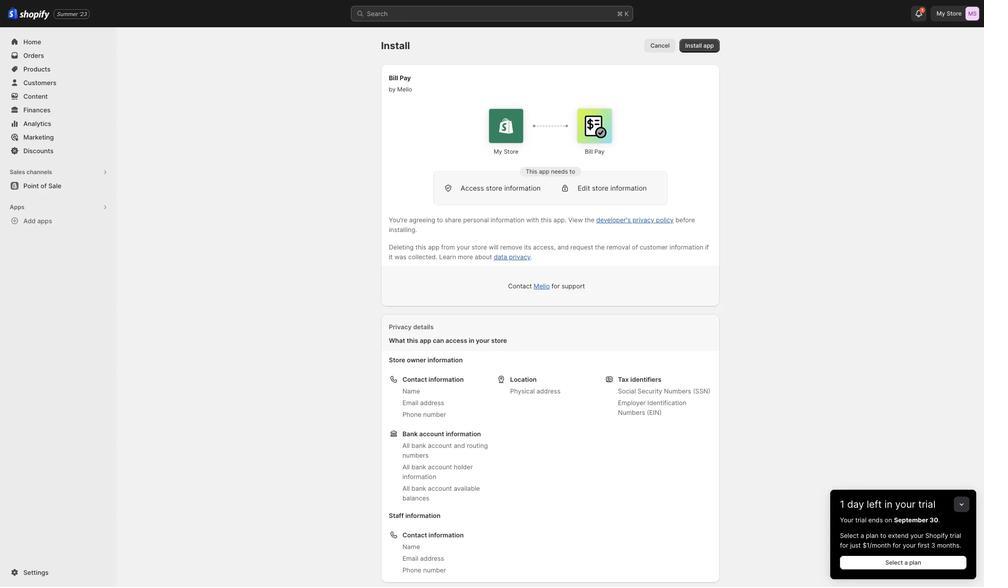 Task type: vqa. For each thing, say whether or not it's contained in the screenshot.
1st Contact information Name Email address Phone number
yes



Task type: describe. For each thing, give the bounding box(es) containing it.
3 all from the top
[[403, 485, 410, 493]]

channels
[[27, 168, 52, 176]]

the inside deleting this app from your store will remove its access, and request the removal of customer information if it was collected. learn more about
[[595, 243, 605, 251]]

contact melio for support
[[508, 282, 585, 290]]

bank
[[403, 430, 418, 438]]

your left first
[[903, 542, 917, 550]]

finances link
[[6, 103, 111, 117]]

trial inside dropdown button
[[919, 499, 936, 511]]

install app button
[[680, 39, 720, 53]]

balances
[[403, 495, 430, 503]]

sales channels
[[10, 168, 52, 176]]

2 contact information name email address phone number from the top
[[403, 532, 464, 575]]

apps
[[10, 204, 24, 211]]

information inside deleting this app from your store will remove its access, and request the removal of customer information if it was collected. learn more about
[[670, 243, 704, 251]]

analytics link
[[6, 117, 111, 131]]

content
[[23, 93, 48, 100]]

deleting
[[389, 243, 414, 251]]

holder
[[454, 464, 473, 471]]

select a plan
[[886, 560, 922, 567]]

pay for bill pay
[[595, 148, 605, 155]]

summer
[[57, 10, 78, 17]]

information up developer's privacy policy link
[[611, 184, 647, 192]]

was
[[395, 253, 407, 261]]

settings
[[23, 569, 49, 577]]

security
[[638, 388, 663, 395]]

2 vertical spatial contact
[[403, 532, 427, 540]]

1 horizontal spatial for
[[841, 542, 849, 550]]

this
[[526, 168, 538, 175]]

this for you're agreeing to share personal information with this app. view the
[[416, 243, 427, 251]]

0 horizontal spatial numbers
[[618, 409, 646, 417]]

1 vertical spatial contact
[[403, 376, 427, 384]]

shopify
[[926, 532, 949, 540]]

1 horizontal spatial my
[[937, 10, 946, 17]]

access,
[[533, 243, 556, 251]]

your
[[841, 517, 854, 524]]

employer
[[618, 399, 646, 407]]

information up balances
[[403, 473, 437, 481]]

0 horizontal spatial .
[[531, 253, 533, 261]]

0 vertical spatial contact
[[508, 282, 532, 290]]

0 horizontal spatial the
[[585, 216, 595, 224]]

1 vertical spatial my
[[494, 148, 502, 155]]

3
[[932, 542, 936, 550]]

install for install app
[[686, 42, 702, 49]]

what this app can access in your store
[[389, 337, 507, 345]]

bill for bill pay
[[585, 148, 593, 155]]

account up balances
[[428, 485, 452, 493]]

1 for 1
[[922, 8, 924, 13]]

cancel button
[[645, 39, 676, 53]]

information down store owner information
[[429, 376, 464, 384]]

1 day left in your trial button
[[831, 490, 977, 511]]

share
[[445, 216, 462, 224]]

edit store information
[[578, 184, 647, 192]]

physical
[[511, 388, 535, 395]]

and inside bank account information all bank account and routing numbers all bank account holder information all bank account available balances
[[454, 442, 465, 450]]

from
[[441, 243, 455, 251]]

if
[[706, 243, 709, 251]]

with
[[527, 216, 539, 224]]

data privacy link
[[494, 253, 531, 261]]

you're agreeing to share personal information with this app. view the developer's privacy policy
[[389, 216, 674, 224]]

point of sale button
[[0, 179, 117, 193]]

customers
[[23, 79, 56, 87]]

products link
[[6, 62, 111, 76]]

request
[[571, 243, 594, 251]]

information down balances
[[406, 512, 441, 520]]

(ssn)
[[693, 388, 711, 395]]

your inside deleting this app from your store will remove its access, and request the removal of customer information if it was collected. learn more about
[[457, 243, 470, 251]]

support
[[562, 282, 585, 290]]

before installing.
[[389, 216, 695, 234]]

1 email from the top
[[403, 399, 419, 407]]

home link
[[6, 35, 111, 49]]

products
[[23, 65, 51, 73]]

and inside deleting this app from your store will remove its access, and request the removal of customer information if it was collected. learn more about
[[558, 243, 569, 251]]

select a plan link
[[841, 557, 967, 570]]

apps
[[37, 217, 52, 225]]

removal
[[607, 243, 630, 251]]

analytics
[[23, 120, 51, 128]]

0 vertical spatial store
[[947, 10, 962, 17]]

1 for 1 day left in your trial
[[841, 499, 845, 511]]

your right access
[[476, 337, 490, 345]]

you're
[[389, 216, 408, 224]]

bill pay by melio
[[389, 74, 412, 93]]

plan for select a plan to extend your shopify trial for just $1/month for your first 3 months.
[[866, 532, 879, 540]]

1 vertical spatial to
[[437, 216, 443, 224]]

account up numbers
[[428, 442, 452, 450]]

privacy details
[[389, 323, 434, 331]]

personal
[[463, 216, 489, 224]]

shopify image
[[20, 10, 50, 20]]

2 horizontal spatial for
[[893, 542, 902, 550]]

0 vertical spatial in
[[469, 337, 475, 345]]

. inside 1 day left in your trial 'element'
[[939, 517, 941, 524]]

'23
[[79, 10, 87, 17]]

access
[[461, 184, 484, 192]]

app inside deleting this app from your store will remove its access, and request the removal of customer information if it was collected. learn more about
[[428, 243, 440, 251]]

a for select a plan to extend your shopify trial for just $1/month for your first 3 months.
[[861, 532, 865, 540]]

left
[[867, 499, 882, 511]]

about
[[475, 253, 492, 261]]

select for select a plan to extend your shopify trial for just $1/month for your first 3 months.
[[841, 532, 859, 540]]

install for install
[[381, 40, 410, 52]]

will
[[489, 243, 499, 251]]

0 horizontal spatial trial
[[856, 517, 867, 524]]

1 horizontal spatial melio
[[534, 282, 550, 290]]

0 horizontal spatial my store
[[494, 148, 519, 155]]

search
[[367, 10, 388, 18]]

point
[[23, 182, 39, 190]]

0 vertical spatial this
[[541, 216, 552, 224]]

0 horizontal spatial for
[[552, 282, 560, 290]]

staff
[[389, 512, 404, 520]]

data privacy .
[[494, 253, 533, 261]]

policy
[[656, 216, 674, 224]]

tax identifiers social security numbers (ssn) employer identification numbers (ein)
[[618, 376, 711, 417]]

address inside location physical address
[[537, 388, 561, 395]]

melio button
[[534, 282, 550, 290]]

store right edit
[[592, 184, 609, 192]]

identification
[[648, 399, 687, 407]]

point of sale link
[[6, 179, 111, 193]]

collected.
[[408, 253, 438, 261]]

developer's
[[597, 216, 631, 224]]

developer's privacy policy link
[[597, 216, 674, 224]]

sale
[[48, 182, 61, 190]]

0 horizontal spatial privacy
[[509, 253, 531, 261]]

social
[[618, 388, 636, 395]]

location
[[511, 376, 537, 384]]

bank account information all bank account and routing numbers all bank account holder information all bank account available balances
[[403, 430, 488, 503]]

0 vertical spatial numbers
[[664, 388, 692, 395]]



Task type: locate. For each thing, give the bounding box(es) containing it.
needs
[[551, 168, 568, 175]]

select
[[841, 532, 859, 540], [886, 560, 903, 567]]

pay for bill pay by melio
[[400, 74, 411, 82]]

bill for bill pay by melio
[[389, 74, 398, 82]]

email down staff information
[[403, 555, 419, 563]]

home
[[23, 38, 41, 46]]

information down what this app can access in your store
[[428, 356, 463, 364]]

2 vertical spatial address
[[420, 555, 444, 563]]

for
[[552, 282, 560, 290], [841, 542, 849, 550], [893, 542, 902, 550]]

1 day left in your trial element
[[831, 516, 977, 580]]

30
[[930, 517, 939, 524]]

0 vertical spatial a
[[861, 532, 865, 540]]

the
[[585, 216, 595, 224], [595, 243, 605, 251]]

1 vertical spatial email
[[403, 555, 419, 563]]

2 vertical spatial trial
[[951, 532, 962, 540]]

to for this app needs to
[[570, 168, 576, 175]]

staff information
[[389, 512, 441, 520]]

contact information name email address phone number down store owner information
[[403, 376, 464, 419]]

1 horizontal spatial select
[[886, 560, 903, 567]]

1 vertical spatial my store
[[494, 148, 519, 155]]

your up first
[[911, 532, 924, 540]]

sales channels button
[[6, 166, 111, 179]]

1 vertical spatial pay
[[595, 148, 605, 155]]

more
[[458, 253, 473, 261]]

apps button
[[6, 201, 111, 214]]

this for privacy details
[[407, 337, 418, 345]]

1 number from the top
[[423, 411, 446, 419]]

1 vertical spatial address
[[420, 399, 444, 407]]

phone
[[403, 411, 422, 419], [403, 567, 422, 575]]

1 vertical spatial .
[[939, 517, 941, 524]]

available
[[454, 485, 480, 493]]

store
[[486, 184, 503, 192], [592, 184, 609, 192], [472, 243, 487, 251], [491, 337, 507, 345]]

of right removal
[[632, 243, 638, 251]]

0 horizontal spatial a
[[861, 532, 865, 540]]

bank up numbers
[[412, 442, 426, 450]]

add
[[23, 217, 36, 225]]

in inside dropdown button
[[885, 499, 893, 511]]

trial inside select a plan to extend your shopify trial for just $1/month for your first 3 months.
[[951, 532, 962, 540]]

0 horizontal spatial select
[[841, 532, 859, 540]]

to left the share
[[437, 216, 443, 224]]

2 all from the top
[[403, 464, 410, 471]]

address down store owner information
[[420, 399, 444, 407]]

1 vertical spatial of
[[632, 243, 638, 251]]

0 vertical spatial of
[[41, 182, 47, 190]]

trial up 30
[[919, 499, 936, 511]]

0 vertical spatial plan
[[866, 532, 879, 540]]

select a plan to extend your shopify trial for just $1/month for your first 3 months.
[[841, 532, 962, 550]]

2 vertical spatial all
[[403, 485, 410, 493]]

information
[[505, 184, 541, 192], [611, 184, 647, 192], [491, 216, 525, 224], [670, 243, 704, 251], [428, 356, 463, 364], [429, 376, 464, 384], [446, 430, 481, 438], [403, 473, 437, 481], [406, 512, 441, 520], [429, 532, 464, 540]]

information left if
[[670, 243, 704, 251]]

contact left melio button
[[508, 282, 532, 290]]

select up just
[[841, 532, 859, 540]]

1 vertical spatial and
[[454, 442, 465, 450]]

app inside button
[[704, 42, 714, 49]]

location physical address
[[511, 376, 561, 395]]

for down extend
[[893, 542, 902, 550]]

0 vertical spatial select
[[841, 532, 859, 540]]

0 horizontal spatial install
[[381, 40, 410, 52]]

finances
[[23, 106, 51, 114]]

0 vertical spatial privacy
[[633, 216, 655, 224]]

1 vertical spatial in
[[885, 499, 893, 511]]

to right 'needs'
[[570, 168, 576, 175]]

app.
[[554, 216, 567, 224]]

summer '23
[[57, 10, 87, 17]]

0 horizontal spatial my
[[494, 148, 502, 155]]

discounts
[[23, 147, 54, 155]]

0 vertical spatial the
[[585, 216, 595, 224]]

in right access
[[469, 337, 475, 345]]

identifiers
[[631, 376, 662, 384]]

app
[[704, 42, 714, 49], [539, 168, 550, 175], [428, 243, 440, 251], [420, 337, 432, 345]]

the right request
[[595, 243, 605, 251]]

all down numbers
[[403, 464, 410, 471]]

its
[[524, 243, 532, 251]]

1 vertical spatial contact information name email address phone number
[[403, 532, 464, 575]]

install inside button
[[686, 42, 702, 49]]

1 horizontal spatial store
[[504, 148, 519, 155]]

0 vertical spatial my store
[[937, 10, 962, 17]]

name down staff information
[[403, 543, 420, 551]]

1 horizontal spatial bill
[[585, 148, 593, 155]]

0 horizontal spatial bill
[[389, 74, 398, 82]]

summer '23 link
[[54, 9, 90, 19]]

learn
[[439, 253, 456, 261]]

my store left my store 'icon'
[[937, 10, 962, 17]]

your
[[457, 243, 470, 251], [476, 337, 490, 345], [896, 499, 916, 511], [911, 532, 924, 540], [903, 542, 917, 550]]

1 vertical spatial a
[[905, 560, 908, 567]]

1 vertical spatial trial
[[856, 517, 867, 524]]

my right 1 dropdown button
[[937, 10, 946, 17]]

my store
[[937, 10, 962, 17], [494, 148, 519, 155]]

a down select a plan to extend your shopify trial for just $1/month for your first 3 months.
[[905, 560, 908, 567]]

2 bank from the top
[[412, 464, 426, 471]]

ends
[[869, 517, 883, 524]]

2 phone from the top
[[403, 567, 422, 575]]

0 vertical spatial contact information name email address phone number
[[403, 376, 464, 419]]

contact down owner
[[403, 376, 427, 384]]

1 inside dropdown button
[[841, 499, 845, 511]]

0 horizontal spatial to
[[437, 216, 443, 224]]

routing
[[467, 442, 488, 450]]

install down search
[[381, 40, 410, 52]]

select inside select a plan to extend your shopify trial for just $1/month for your first 3 months.
[[841, 532, 859, 540]]

name
[[403, 388, 420, 395], [403, 543, 420, 551]]

information down staff information
[[429, 532, 464, 540]]

view
[[569, 216, 583, 224]]

0 vertical spatial 1
[[922, 8, 924, 13]]

to for select a plan to extend your shopify trial for just $1/month for your first 3 months.
[[881, 532, 887, 540]]

your up september at the bottom
[[896, 499, 916, 511]]

can
[[433, 337, 444, 345]]

this down privacy details
[[407, 337, 418, 345]]

1 phone from the top
[[403, 411, 422, 419]]

for right melio button
[[552, 282, 560, 290]]

1 bank from the top
[[412, 442, 426, 450]]

1 horizontal spatial the
[[595, 243, 605, 251]]

0 vertical spatial and
[[558, 243, 569, 251]]

in right left
[[885, 499, 893, 511]]

contact information name email address phone number down staff information
[[403, 532, 464, 575]]

select inside select a plan link
[[886, 560, 903, 567]]

2 name from the top
[[403, 543, 420, 551]]

0 vertical spatial .
[[531, 253, 533, 261]]

1 horizontal spatial a
[[905, 560, 908, 567]]

1 vertical spatial this
[[416, 243, 427, 251]]

trial right your
[[856, 517, 867, 524]]

install app
[[686, 42, 714, 49]]

0 vertical spatial all
[[403, 442, 410, 450]]

numbers down 'employer'
[[618, 409, 646, 417]]

email up bank
[[403, 399, 419, 407]]

1
[[922, 8, 924, 13], [841, 499, 845, 511]]

bank down numbers
[[412, 464, 426, 471]]

1 vertical spatial privacy
[[509, 253, 531, 261]]

1 vertical spatial 1
[[841, 499, 845, 511]]

plan up $1/month
[[866, 532, 879, 540]]

install right cancel
[[686, 42, 702, 49]]

contact
[[508, 282, 532, 290], [403, 376, 427, 384], [403, 532, 427, 540]]

add apps
[[23, 217, 52, 225]]

.
[[531, 253, 533, 261], [939, 517, 941, 524]]

name down owner
[[403, 388, 420, 395]]

1 horizontal spatial numbers
[[664, 388, 692, 395]]

app left from
[[428, 243, 440, 251]]

2 horizontal spatial to
[[881, 532, 887, 540]]

select for select a plan
[[886, 560, 903, 567]]

store up about
[[472, 243, 487, 251]]

1 inside dropdown button
[[922, 8, 924, 13]]

sales
[[10, 168, 25, 176]]

1 horizontal spatial in
[[885, 499, 893, 511]]

1 vertical spatial bill
[[585, 148, 593, 155]]

1 vertical spatial the
[[595, 243, 605, 251]]

1 contact information name email address phone number from the top
[[403, 376, 464, 419]]

the right view
[[585, 216, 595, 224]]

address down staff information
[[420, 555, 444, 563]]

customer
[[640, 243, 668, 251]]

0 vertical spatial melio
[[398, 86, 412, 93]]

3 bank from the top
[[412, 485, 426, 493]]

of left sale
[[41, 182, 47, 190]]

1 horizontal spatial plan
[[910, 560, 922, 567]]

2 vertical spatial bank
[[412, 485, 426, 493]]

september
[[895, 517, 929, 524]]

store
[[947, 10, 962, 17], [504, 148, 519, 155], [389, 356, 406, 364]]

a for select a plan
[[905, 560, 908, 567]]

address right physical in the bottom right of the page
[[537, 388, 561, 395]]

all up balances
[[403, 485, 410, 493]]

0 vertical spatial address
[[537, 388, 561, 395]]

your up more
[[457, 243, 470, 251]]

data
[[494, 253, 507, 261]]

of inside deleting this app from your store will remove its access, and request the removal of customer information if it was collected. learn more about
[[632, 243, 638, 251]]

1 horizontal spatial to
[[570, 168, 576, 175]]

plan for select a plan
[[910, 560, 922, 567]]

1 horizontal spatial and
[[558, 243, 569, 251]]

store left owner
[[389, 356, 406, 364]]

information down "this"
[[505, 184, 541, 192]]

0 vertical spatial my
[[937, 10, 946, 17]]

⌘ k
[[617, 10, 629, 18]]

pay inside bill pay by melio
[[400, 74, 411, 82]]

privacy down its
[[509, 253, 531, 261]]

. down its
[[531, 253, 533, 261]]

1 vertical spatial plan
[[910, 560, 922, 567]]

app right "this"
[[539, 168, 550, 175]]

and right access,
[[558, 243, 569, 251]]

app right cancel
[[704, 42, 714, 49]]

deleting this app from your store will remove its access, and request the removal of customer information if it was collected. learn more about
[[389, 243, 709, 261]]

information up routing
[[446, 430, 481, 438]]

1 horizontal spatial privacy
[[633, 216, 655, 224]]

select down select a plan to extend your shopify trial for just $1/month for your first 3 months.
[[886, 560, 903, 567]]

2 vertical spatial this
[[407, 337, 418, 345]]

your trial ends on september 30 .
[[841, 517, 941, 524]]

account right bank
[[420, 430, 444, 438]]

0 horizontal spatial plan
[[866, 532, 879, 540]]

1 horizontal spatial of
[[632, 243, 638, 251]]

. up shopify
[[939, 517, 941, 524]]

0 vertical spatial bank
[[412, 442, 426, 450]]

app left can
[[420, 337, 432, 345]]

melio left support
[[534, 282, 550, 290]]

2 horizontal spatial store
[[947, 10, 962, 17]]

store right access at the top
[[486, 184, 503, 192]]

0 vertical spatial pay
[[400, 74, 411, 82]]

1 all from the top
[[403, 442, 410, 450]]

bill up edit
[[585, 148, 593, 155]]

access
[[446, 337, 468, 345]]

bill up by
[[389, 74, 398, 82]]

point of sale
[[23, 182, 61, 190]]

store owner information
[[389, 356, 463, 364]]

this inside deleting this app from your store will remove its access, and request the removal of customer information if it was collected. learn more about
[[416, 243, 427, 251]]

1 horizontal spatial install
[[686, 42, 702, 49]]

my store up access store information at the top of page
[[494, 148, 519, 155]]

⌘
[[617, 10, 623, 18]]

for left just
[[841, 542, 849, 550]]

melio inside bill pay by melio
[[398, 86, 412, 93]]

1 horizontal spatial pay
[[595, 148, 605, 155]]

marketing link
[[6, 131, 111, 144]]

melio right by
[[398, 86, 412, 93]]

1 vertical spatial bank
[[412, 464, 426, 471]]

bank up balances
[[412, 485, 426, 493]]

this right the with
[[541, 216, 552, 224]]

my store image
[[966, 7, 980, 20]]

all down bank
[[403, 442, 410, 450]]

trial up months.
[[951, 532, 962, 540]]

my up access store information at the top of page
[[494, 148, 502, 155]]

and left routing
[[454, 442, 465, 450]]

1 horizontal spatial my store
[[937, 10, 962, 17]]

store left my store 'icon'
[[947, 10, 962, 17]]

1 horizontal spatial trial
[[919, 499, 936, 511]]

all
[[403, 442, 410, 450], [403, 464, 410, 471], [403, 485, 410, 493]]

it
[[389, 253, 393, 261]]

content link
[[6, 90, 111, 103]]

2 horizontal spatial trial
[[951, 532, 962, 540]]

2 vertical spatial store
[[389, 356, 406, 364]]

remove
[[501, 243, 523, 251]]

1 vertical spatial store
[[504, 148, 519, 155]]

privacy left policy
[[633, 216, 655, 224]]

first
[[918, 542, 930, 550]]

1 horizontal spatial .
[[939, 517, 941, 524]]

0 vertical spatial bill
[[389, 74, 398, 82]]

orders link
[[6, 49, 111, 62]]

2 vertical spatial to
[[881, 532, 887, 540]]

account left holder
[[428, 464, 452, 471]]

bill pay
[[585, 148, 605, 155]]

months.
[[938, 542, 962, 550]]

to up $1/month
[[881, 532, 887, 540]]

0 vertical spatial trial
[[919, 499, 936, 511]]

0 horizontal spatial pay
[[400, 74, 411, 82]]

information left the with
[[491, 216, 525, 224]]

add apps button
[[6, 214, 111, 228]]

0 horizontal spatial store
[[389, 356, 406, 364]]

customers link
[[6, 76, 111, 90]]

0 vertical spatial number
[[423, 411, 446, 419]]

this up 'collected.'
[[416, 243, 427, 251]]

0 vertical spatial phone
[[403, 411, 422, 419]]

numbers
[[664, 388, 692, 395], [618, 409, 646, 417]]

contact down staff information
[[403, 532, 427, 540]]

your inside dropdown button
[[896, 499, 916, 511]]

of inside button
[[41, 182, 47, 190]]

of
[[41, 182, 47, 190], [632, 243, 638, 251]]

store up access store information at the top of page
[[504, 148, 519, 155]]

account
[[420, 430, 444, 438], [428, 442, 452, 450], [428, 464, 452, 471], [428, 485, 452, 493]]

plan down first
[[910, 560, 922, 567]]

marketing
[[23, 133, 54, 141]]

store right access
[[491, 337, 507, 345]]

2 email from the top
[[403, 555, 419, 563]]

tax
[[618, 376, 629, 384]]

orders
[[23, 52, 44, 59]]

0 horizontal spatial melio
[[398, 86, 412, 93]]

this app needs to
[[526, 168, 576, 175]]

1 vertical spatial melio
[[534, 282, 550, 290]]

1 vertical spatial phone
[[403, 567, 422, 575]]

numbers up identification
[[664, 388, 692, 395]]

shopify image
[[8, 7, 18, 19]]

1 vertical spatial select
[[886, 560, 903, 567]]

2 number from the top
[[423, 567, 446, 575]]

1 name from the top
[[403, 388, 420, 395]]

extend
[[889, 532, 909, 540]]

0 vertical spatial email
[[403, 399, 419, 407]]

bill inside bill pay by melio
[[389, 74, 398, 82]]

bank
[[412, 442, 426, 450], [412, 464, 426, 471], [412, 485, 426, 493]]

plan inside select a plan to extend your shopify trial for just $1/month for your first 3 months.
[[866, 532, 879, 540]]

a up just
[[861, 532, 865, 540]]

0 vertical spatial name
[[403, 388, 420, 395]]

(ein)
[[647, 409, 662, 417]]

agreeing
[[409, 216, 436, 224]]

owner
[[407, 356, 426, 364]]

to inside select a plan to extend your shopify trial for just $1/month for your first 3 months.
[[881, 532, 887, 540]]

0 horizontal spatial and
[[454, 442, 465, 450]]

1 vertical spatial all
[[403, 464, 410, 471]]

0 horizontal spatial 1
[[841, 499, 845, 511]]

store inside deleting this app from your store will remove its access, and request the removal of customer information if it was collected. learn more about
[[472, 243, 487, 251]]

a inside select a plan to extend your shopify trial for just $1/month for your first 3 months.
[[861, 532, 865, 540]]



